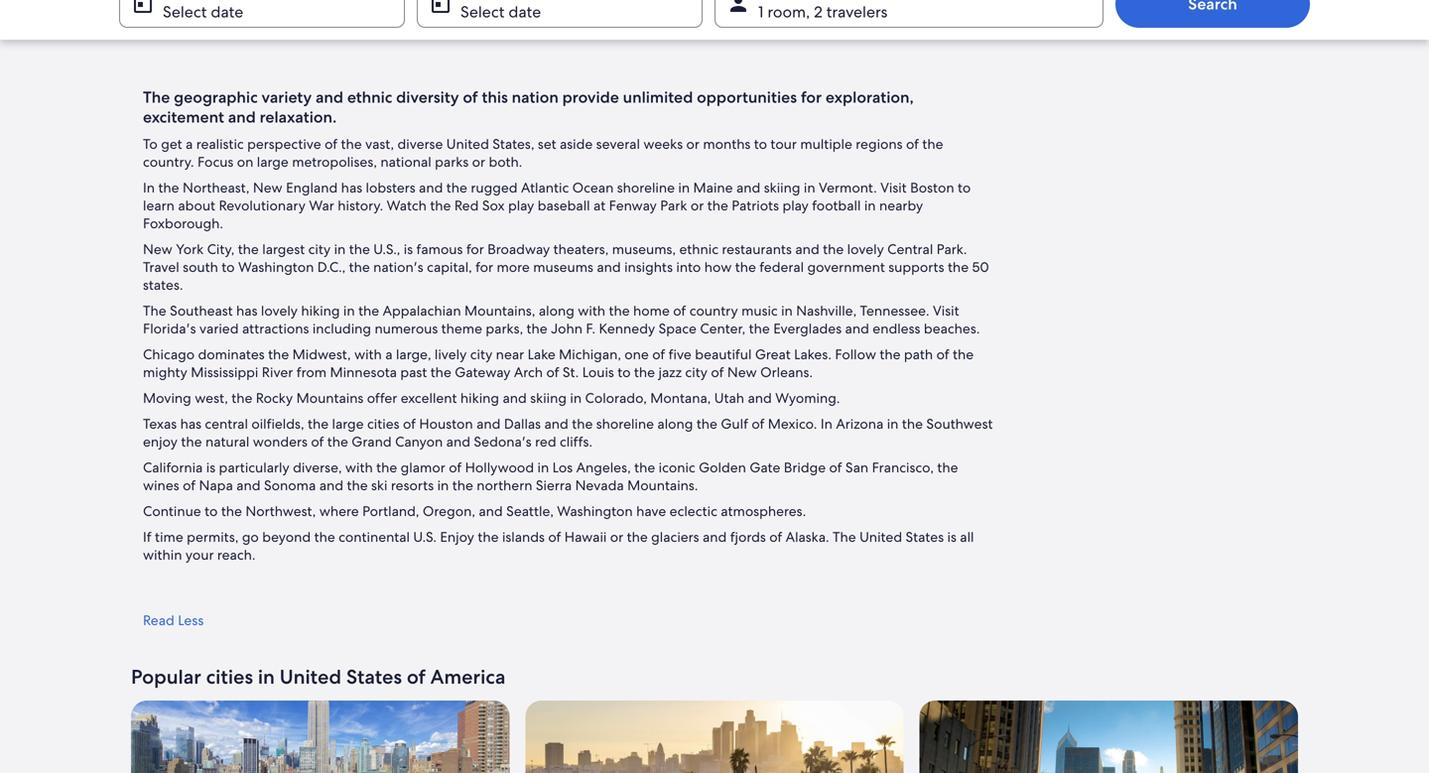 Task type: vqa. For each thing, say whether or not it's contained in the screenshot.
Shop travel "image"
no



Task type: locate. For each thing, give the bounding box(es) containing it.
skiing down "tour" at the top of the page
[[764, 179, 800, 196]]

of
[[463, 87, 478, 108], [325, 135, 337, 153], [906, 135, 919, 153], [673, 302, 686, 320], [652, 345, 665, 363], [936, 345, 949, 363], [546, 363, 559, 381], [711, 363, 724, 381], [403, 415, 416, 433], [752, 415, 764, 433], [311, 433, 324, 451], [449, 458, 462, 476], [829, 458, 842, 476], [183, 476, 196, 494], [548, 528, 561, 546], [769, 528, 782, 546], [407, 664, 426, 690]]

red
[[535, 433, 556, 451]]

grand
[[352, 433, 392, 451]]

city right the largest
[[308, 240, 331, 258]]

on
[[237, 153, 253, 171]]

large
[[257, 153, 289, 171], [332, 415, 364, 433]]

wyoming.
[[775, 389, 840, 407]]

the right alaska.
[[833, 528, 856, 546]]

and right utah
[[748, 389, 772, 407]]

in left los
[[537, 458, 549, 476]]

1 vertical spatial is
[[206, 458, 215, 476]]

northwest,
[[245, 502, 316, 520]]

room,
[[767, 1, 810, 22]]

0 horizontal spatial play
[[508, 196, 534, 214]]

large down mountains
[[332, 415, 364, 433]]

utah
[[714, 389, 744, 407]]

of left 'america'
[[407, 664, 426, 690]]

and left dallas
[[476, 415, 501, 433]]

0 horizontal spatial large
[[257, 153, 289, 171]]

play right patriots
[[782, 196, 809, 214]]

1 horizontal spatial washington
[[557, 502, 633, 520]]

and down northern
[[479, 502, 503, 520]]

chicago
[[143, 345, 195, 363]]

is
[[404, 240, 413, 258], [206, 458, 215, 476], [947, 528, 956, 546]]

1 horizontal spatial select date button
[[417, 0, 703, 28]]

enjoy
[[440, 528, 474, 546]]

states up new york image
[[346, 664, 402, 690]]

variety
[[261, 87, 312, 108]]

realistic
[[196, 135, 244, 153]]

in down wyoming.
[[821, 415, 833, 433]]

0 horizontal spatial select date button
[[119, 0, 405, 28]]

washington down nevada
[[557, 502, 633, 520]]

1 vertical spatial ethnic
[[679, 240, 718, 258]]

1 horizontal spatial is
[[404, 240, 413, 258]]

0 horizontal spatial select
[[163, 1, 207, 22]]

a left large,
[[385, 345, 393, 363]]

cities down offer
[[367, 415, 399, 433]]

1 select from the left
[[163, 1, 207, 22]]

the right the d.c.,
[[349, 258, 370, 276]]

select date button up the variety
[[119, 0, 405, 28]]

1 vertical spatial washington
[[557, 502, 633, 520]]

beyond
[[262, 528, 311, 546]]

2 select date from the left
[[460, 1, 541, 22]]

museums,
[[612, 240, 676, 258]]

1 vertical spatial a
[[385, 345, 393, 363]]

0 horizontal spatial city
[[308, 240, 331, 258]]

endless
[[873, 320, 920, 337]]

great
[[755, 345, 791, 363]]

this
[[482, 87, 508, 108]]

the right the red
[[572, 415, 593, 433]]

the up to
[[143, 87, 170, 108]]

broadway
[[487, 240, 550, 258]]

museums
[[533, 258, 593, 276]]

0 vertical spatial in
[[143, 179, 155, 196]]

1 vertical spatial lovely
[[261, 302, 298, 320]]

has right southeast
[[236, 302, 257, 320]]

with up michigan,
[[578, 302, 605, 320]]

1 horizontal spatial has
[[236, 302, 257, 320]]

0 vertical spatial new
[[253, 179, 283, 196]]

1 horizontal spatial select date
[[460, 1, 541, 22]]

skiing down arch
[[530, 389, 567, 407]]

park.
[[936, 240, 967, 258]]

mountains
[[296, 389, 364, 407]]

date for second select date "button"
[[508, 1, 541, 22]]

football
[[812, 196, 861, 214]]

sonoma
[[264, 476, 316, 494]]

0 horizontal spatial select date
[[163, 1, 243, 22]]

0 horizontal spatial visit
[[880, 179, 907, 196]]

where
[[319, 502, 359, 520]]

the right how
[[735, 258, 756, 276]]

1 horizontal spatial cities
[[367, 415, 399, 433]]

with down grand
[[345, 458, 373, 476]]

along left f.
[[539, 302, 574, 320]]

for
[[801, 87, 822, 108], [466, 240, 484, 258], [475, 258, 493, 276]]

the up boston
[[922, 135, 943, 153]]

beaches.
[[924, 320, 980, 337]]

0 vertical spatial united
[[446, 135, 489, 153]]

maine
[[693, 179, 733, 196]]

at
[[593, 196, 606, 214]]

1 vertical spatial cities
[[206, 664, 253, 690]]

learn
[[143, 196, 175, 214]]

lovely up midwest,
[[261, 302, 298, 320]]

sierra
[[536, 476, 572, 494]]

1 vertical spatial visit
[[933, 302, 959, 320]]

play right sox
[[508, 196, 534, 214]]

1 horizontal spatial hiking
[[460, 389, 499, 407]]

2 select date button from the left
[[417, 0, 703, 28]]

the
[[143, 87, 170, 108], [143, 302, 166, 320], [833, 528, 856, 546]]

2 horizontal spatial has
[[341, 179, 362, 196]]

unlimited
[[623, 87, 693, 108]]

1 date from the left
[[211, 1, 243, 22]]

the right the "enjoy"
[[478, 528, 499, 546]]

the
[[341, 135, 362, 153], [922, 135, 943, 153], [158, 179, 179, 196], [446, 179, 467, 196], [430, 196, 451, 214], [707, 196, 728, 214], [238, 240, 259, 258], [349, 240, 370, 258], [823, 240, 844, 258], [349, 258, 370, 276], [735, 258, 756, 276], [948, 258, 969, 276], [358, 302, 379, 320], [609, 302, 630, 320], [527, 320, 547, 337], [749, 320, 770, 337], [268, 345, 289, 363], [880, 345, 901, 363], [953, 345, 974, 363], [430, 363, 451, 381], [634, 363, 655, 381], [231, 389, 252, 407], [308, 415, 329, 433], [572, 415, 593, 433], [696, 415, 717, 433], [902, 415, 923, 433], [181, 433, 202, 451], [327, 433, 348, 451], [376, 458, 397, 476], [634, 458, 655, 476], [937, 458, 958, 476], [347, 476, 368, 494], [452, 476, 473, 494], [221, 502, 242, 520], [314, 528, 335, 546], [478, 528, 499, 546], [627, 528, 648, 546]]

shoreline down colorado,
[[596, 415, 654, 433]]

diverse,
[[293, 458, 342, 476]]

the left ski
[[347, 476, 368, 494]]

cities inside the geographic variety and ethnic diversity of this nation provide unlimited opportunities for exploration, excitement and relaxation. to get a realistic perspective of the vast, diverse united states, set aside several weeks or months to tour multiple regions of the country. focus on large metropolises, national parks or both. in the northeast, new england has lobsters and the rugged atlantic ocean shoreline in maine and skiing in vermont. visit boston to learn about revolutionary war history. watch the red sox play baseball at fenway park or the patriots play football in nearby foxborough. new york city, the largest city in the u.s., is famous for broadway theaters, museums, ethnic restaurants and the lovely central park. travel south to washington d.c., the nation's capital, for more museums and insights into how the federal government supports the 50 states. the southeast has lovely hiking in the appalachian mountains, along with the home of country music in nashville, tennessee. visit florida's varied attractions including numerous theme parks, the john f. kennedy space center, the everglades and endless beaches. chicago dominates the midwest, with a large, lively city near lake michigan, one of five beautiful great lakes. follow the path of the mighty mississippi river from minnesota past the gateway arch of st. louis to the jazz city of new orleans. moving west, the rocky mountains offer excellent hiking and skiing in colorado, montana, utah and wyoming. texas has central oilfields, the large cities of houston and dallas and the shoreline along the gulf of mexico. in arizona in the southwest enjoy the natural wonders of the grand canyon and sedona's red cliffs. california is particularly diverse, with the glamor of hollywood in los angeles, the iconic golden gate bridge of san francisco, the wines of napa and sonoma and the ski resorts in the northern sierra nevada mountains. continue to the northwest, where portland, oregon, and seattle, washington have eclectic atmospheres. if time permits, go beyond the continental u.s. enjoy the islands of hawaii or the glaciers and fjords of alaska. the united states is all within your reach.
[[367, 415, 399, 433]]

fenway
[[609, 196, 657, 214]]

2 vertical spatial new
[[727, 363, 757, 381]]

visit right tennessee. at right
[[933, 302, 959, 320]]

2 vertical spatial with
[[345, 458, 373, 476]]

2 horizontal spatial united
[[859, 528, 902, 546]]

f.
[[586, 320, 595, 337]]

in down 'country.'
[[143, 179, 155, 196]]

the down have
[[627, 528, 648, 546]]

2 date from the left
[[508, 1, 541, 22]]

the left 'red'
[[430, 196, 451, 214]]

and right dallas
[[544, 415, 568, 433]]

1 horizontal spatial large
[[332, 415, 364, 433]]

0 vertical spatial large
[[257, 153, 289, 171]]

war
[[309, 196, 334, 214]]

houston
[[419, 415, 473, 433]]

0 horizontal spatial in
[[143, 179, 155, 196]]

0 vertical spatial with
[[578, 302, 605, 320]]

united left states,
[[446, 135, 489, 153]]

1 horizontal spatial date
[[508, 1, 541, 22]]

0 horizontal spatial hiking
[[301, 302, 340, 320]]

in right music
[[781, 302, 793, 320]]

excellent
[[401, 389, 457, 407]]

offer
[[367, 389, 397, 407]]

1 vertical spatial skiing
[[530, 389, 567, 407]]

michigan,
[[559, 345, 621, 363]]

and up the where
[[319, 476, 343, 494]]

new left york
[[143, 240, 172, 258]]

a right get
[[186, 135, 193, 153]]

particularly
[[219, 458, 289, 476]]

with down including
[[354, 345, 382, 363]]

diversity
[[396, 87, 459, 108]]

the down 'country.'
[[158, 179, 179, 196]]

1 select date from the left
[[163, 1, 243, 22]]

is right u.s.,
[[404, 240, 413, 258]]

the left patriots
[[707, 196, 728, 214]]

1 horizontal spatial visit
[[933, 302, 959, 320]]

sedona's
[[474, 433, 532, 451]]

0 horizontal spatial lovely
[[261, 302, 298, 320]]

supports
[[888, 258, 944, 276]]

path
[[904, 345, 933, 363]]

the right francisco,
[[937, 458, 958, 476]]

city left 'near'
[[470, 345, 492, 363]]

date up nation
[[508, 1, 541, 22]]

including
[[312, 320, 371, 337]]

the down napa
[[221, 502, 242, 520]]

red
[[454, 196, 479, 214]]

louis
[[582, 363, 614, 381]]

gate
[[750, 458, 780, 476]]

the up the central
[[231, 389, 252, 407]]

0 horizontal spatial a
[[186, 135, 193, 153]]

select date up geographic
[[163, 1, 243, 22]]

montana,
[[650, 389, 711, 407]]

has right the texas
[[180, 415, 201, 433]]

country.
[[143, 153, 194, 171]]

1 horizontal spatial along
[[657, 415, 693, 433]]

in
[[143, 179, 155, 196], [821, 415, 833, 433]]

about
[[178, 196, 215, 214]]

0 vertical spatial states
[[906, 528, 944, 546]]

lake
[[528, 345, 555, 363]]

1 vertical spatial new
[[143, 240, 172, 258]]

0 horizontal spatial washington
[[238, 258, 314, 276]]

states.
[[143, 276, 183, 294]]

cities right popular
[[206, 664, 253, 690]]

1 horizontal spatial play
[[782, 196, 809, 214]]

1 horizontal spatial in
[[821, 415, 833, 433]]

select date up this
[[460, 1, 541, 22]]

appalachian
[[383, 302, 461, 320]]

islands
[[502, 528, 545, 546]]

0 vertical spatial along
[[539, 302, 574, 320]]

bridge
[[784, 458, 826, 476]]

varied
[[199, 320, 239, 337]]

one
[[624, 345, 649, 363]]

the down mountains
[[308, 415, 329, 433]]

select up this
[[460, 1, 505, 22]]

0 horizontal spatial date
[[211, 1, 243, 22]]

0 vertical spatial has
[[341, 179, 362, 196]]

lovely left central
[[847, 240, 884, 258]]

1 vertical spatial states
[[346, 664, 402, 690]]

washington left the d.c.,
[[238, 258, 314, 276]]

gateway
[[455, 363, 511, 381]]

have
[[636, 502, 666, 520]]

united
[[446, 135, 489, 153], [859, 528, 902, 546], [280, 664, 341, 690]]

2 vertical spatial has
[[180, 415, 201, 433]]

0 vertical spatial ethnic
[[347, 87, 392, 108]]

minnesota
[[330, 363, 397, 381]]

0 horizontal spatial new
[[143, 240, 172, 258]]

play
[[508, 196, 534, 214], [782, 196, 809, 214]]

nevada
[[575, 476, 624, 494]]

and up follow in the right of the page
[[845, 320, 869, 337]]

restaurants
[[722, 240, 792, 258]]

large right on
[[257, 153, 289, 171]]

2 horizontal spatial new
[[727, 363, 757, 381]]

into
[[676, 258, 701, 276]]

and right the variety
[[316, 87, 343, 108]]

moving
[[143, 389, 191, 407]]

hiking up midwest,
[[301, 302, 340, 320]]

or right hawaii
[[610, 528, 623, 546]]

the up 'diverse,'
[[327, 433, 348, 451]]

boston
[[910, 179, 954, 196]]

revolutionary
[[219, 196, 306, 214]]

famous
[[416, 240, 463, 258]]

select up geographic
[[163, 1, 207, 22]]

0 horizontal spatial united
[[280, 664, 341, 690]]

of left the san
[[829, 458, 842, 476]]

0 vertical spatial a
[[186, 135, 193, 153]]

2 vertical spatial the
[[833, 528, 856, 546]]

geographic
[[174, 87, 258, 108]]

1 vertical spatial in
[[821, 415, 833, 433]]

the up oregon, at left
[[452, 476, 473, 494]]

u.s.
[[413, 528, 437, 546]]

2 vertical spatial is
[[947, 528, 956, 546]]

parks
[[435, 153, 469, 171]]

0 vertical spatial cities
[[367, 415, 399, 433]]

1 horizontal spatial lovely
[[847, 240, 884, 258]]

0 horizontal spatial states
[[346, 664, 402, 690]]

1 horizontal spatial select
[[460, 1, 505, 22]]

1 vertical spatial hiking
[[460, 389, 499, 407]]

travelers
[[826, 1, 888, 22]]

of right the fjords
[[769, 528, 782, 546]]

southeast
[[170, 302, 233, 320]]

1 horizontal spatial states
[[906, 528, 944, 546]]

1 horizontal spatial skiing
[[764, 179, 800, 196]]

0 horizontal spatial skiing
[[530, 389, 567, 407]]

foxborough.
[[143, 214, 223, 232]]

1 vertical spatial shoreline
[[596, 415, 654, 433]]

2 select from the left
[[460, 1, 505, 22]]

1 room, 2 travelers
[[758, 1, 888, 22]]

1 play from the left
[[508, 196, 534, 214]]

0 horizontal spatial ethnic
[[347, 87, 392, 108]]

new york image
[[131, 701, 509, 773]]

more
[[497, 258, 530, 276]]

ethnic up vast,
[[347, 87, 392, 108]]



Task type: describe. For each thing, give the bounding box(es) containing it.
of right glamor
[[449, 458, 462, 476]]

for up multiple
[[801, 87, 822, 108]]

select date for first select date "button" from the left
[[163, 1, 243, 22]]

1 vertical spatial with
[[354, 345, 382, 363]]

date for first select date "button" from the left
[[211, 1, 243, 22]]

the down endless
[[880, 345, 901, 363]]

months
[[703, 135, 751, 153]]

permits,
[[187, 528, 239, 546]]

for right famous
[[466, 240, 484, 258]]

0 horizontal spatial along
[[539, 302, 574, 320]]

the down nation's
[[358, 302, 379, 320]]

1 vertical spatial has
[[236, 302, 257, 320]]

patriots
[[732, 196, 779, 214]]

jazz
[[658, 363, 682, 381]]

the geographic variety and ethnic diversity of this nation provide unlimited opportunities for exploration, excitement and relaxation. to get a realistic perspective of the vast, diverse united states, set aside several weeks or months to tour multiple regions of the country. focus on large metropolises, national parks or both. in the northeast, new england has lobsters and the rugged atlantic ocean shoreline in maine and skiing in vermont. visit boston to learn about revolutionary war history. watch the red sox play baseball at fenway park or the patriots play football in nearby foxborough. new york city, the largest city in the u.s., is famous for broadway theaters, museums, ethnic restaurants and the lovely central park. travel south to washington d.c., the nation's capital, for more museums and insights into how the federal government supports the 50 states. the southeast has lovely hiking in the appalachian mountains, along with the home of country music in nashville, tennessee. visit florida's varied attractions including numerous theme parks, the john f. kennedy space center, the everglades and endless beaches. chicago dominates the midwest, with a large, lively city near lake michigan, one of five beautiful great lakes. follow the path of the mighty mississippi river from minnesota past the gateway arch of st. louis to the jazz city of new orleans. moving west, the rocky mountains offer excellent hiking and skiing in colorado, montana, utah and wyoming. texas has central oilfields, the large cities of houston and dallas and the shoreline along the gulf of mexico. in arizona in the southwest enjoy the natural wonders of the grand canyon and sedona's red cliffs. california is particularly diverse, with the glamor of hollywood in los angeles, the iconic golden gate bridge of san francisco, the wines of napa and sonoma and the ski resorts in the northern sierra nevada mountains. continue to the northwest, where portland, oregon, and seattle, washington have eclectic atmospheres. if time permits, go beyond the continental u.s. enjoy the islands of hawaii or the glaciers and fjords of alaska. the united states is all within your reach.
[[143, 87, 993, 564]]

and down parks at the top left of the page
[[419, 179, 443, 196]]

to left "tour" at the top of the page
[[754, 135, 767, 153]]

follow
[[835, 345, 876, 363]]

city,
[[207, 240, 234, 258]]

0 vertical spatial is
[[404, 240, 413, 258]]

atmospheres.
[[721, 502, 806, 520]]

everglades
[[773, 320, 842, 337]]

in left nearby
[[864, 196, 876, 214]]

kennedy
[[599, 320, 655, 337]]

florida's
[[143, 320, 196, 337]]

tour
[[771, 135, 797, 153]]

to
[[143, 135, 158, 153]]

of right gulf
[[752, 415, 764, 433]]

states inside the geographic variety and ethnic diversity of this nation provide unlimited opportunities for exploration, excitement and relaxation. to get a realistic perspective of the vast, diverse united states, set aside several weeks or months to tour multiple regions of the country. focus on large metropolises, national parks or both. in the northeast, new england has lobsters and the rugged atlantic ocean shoreline in maine and skiing in vermont. visit boston to learn about revolutionary war history. watch the red sox play baseball at fenway park or the patriots play football in nearby foxborough. new york city, the largest city in the u.s., is famous for broadway theaters, museums, ethnic restaurants and the lovely central park. travel south to washington d.c., the nation's capital, for more museums and insights into how the federal government supports the 50 states. the southeast has lovely hiking in the appalachian mountains, along with the home of country music in nashville, tennessee. visit florida's varied attractions including numerous theme parks, the john f. kennedy space center, the everglades and endless beaches. chicago dominates the midwest, with a large, lively city near lake michigan, one of five beautiful great lakes. follow the path of the mighty mississippi river from minnesota past the gateway arch of st. louis to the jazz city of new orleans. moving west, the rocky mountains offer excellent hiking and skiing in colorado, montana, utah and wyoming. texas has central oilfields, the large cities of houston and dallas and the shoreline along the gulf of mexico. in arizona in the southwest enjoy the natural wonders of the grand canyon and sedona's red cliffs. california is particularly diverse, with the glamor of hollywood in los angeles, the iconic golden gate bridge of san francisco, the wines of napa and sonoma and the ski resorts in the northern sierra nevada mountains. continue to the northwest, where portland, oregon, and seattle, washington have eclectic atmospheres. if time permits, go beyond the continental u.s. enjoy the islands of hawaii or the glaciers and fjords of alaska. the united states is all within your reach.
[[906, 528, 944, 546]]

napa
[[199, 476, 233, 494]]

u.s.,
[[373, 240, 400, 258]]

and up dallas
[[503, 389, 527, 407]]

near
[[496, 345, 524, 363]]

1 horizontal spatial city
[[470, 345, 492, 363]]

vermont.
[[819, 179, 877, 196]]

mighty
[[143, 363, 187, 381]]

perspective
[[247, 135, 321, 153]]

arch
[[514, 363, 543, 381]]

los angeles which includes a sunset, a city and landscape views image
[[525, 701, 904, 773]]

the up francisco,
[[902, 415, 923, 433]]

travel
[[143, 258, 179, 276]]

enjoy
[[143, 433, 178, 451]]

and right the restaurants
[[795, 240, 819, 258]]

the down parks at the top left of the page
[[446, 179, 467, 196]]

in left vermont.
[[804, 179, 815, 196]]

of left five
[[652, 345, 665, 363]]

hawaii
[[564, 528, 607, 546]]

parks,
[[486, 320, 523, 337]]

home
[[633, 302, 670, 320]]

and right maine
[[736, 179, 760, 196]]

park
[[660, 196, 687, 214]]

lobsters
[[366, 179, 415, 196]]

los
[[552, 458, 573, 476]]

oregon,
[[423, 502, 475, 520]]

set
[[538, 135, 556, 153]]

2 horizontal spatial city
[[685, 363, 708, 381]]

0 vertical spatial skiing
[[764, 179, 800, 196]]

and up realistic
[[228, 107, 256, 128]]

of left this
[[463, 87, 478, 108]]

select date for second select date "button"
[[460, 1, 541, 22]]

0 vertical spatial visit
[[880, 179, 907, 196]]

aside
[[560, 135, 593, 153]]

in up new york image
[[258, 664, 275, 690]]

the up lake
[[527, 320, 547, 337]]

the down grand
[[376, 458, 397, 476]]

watch
[[387, 196, 427, 214]]

chicago which includes street scenes, a city and a skyscraper image
[[920, 701, 1298, 773]]

large,
[[396, 345, 431, 363]]

the right past
[[430, 363, 451, 381]]

st.
[[563, 363, 579, 381]]

angeles,
[[576, 458, 631, 476]]

2 play from the left
[[782, 196, 809, 214]]

oilfields,
[[251, 415, 304, 433]]

1 select date button from the left
[[119, 0, 405, 28]]

2 vertical spatial united
[[280, 664, 341, 690]]

1 horizontal spatial ethnic
[[679, 240, 718, 258]]

the right enjoy
[[181, 433, 202, 451]]

0 horizontal spatial cities
[[206, 664, 253, 690]]

in left u.s.,
[[334, 240, 346, 258]]

of right home
[[673, 302, 686, 320]]

focus
[[197, 153, 234, 171]]

in up oregon, at left
[[437, 476, 449, 494]]

of right path on the right of page
[[936, 345, 949, 363]]

within
[[143, 546, 182, 564]]

all
[[960, 528, 974, 546]]

nearby
[[879, 196, 923, 214]]

history.
[[338, 196, 383, 214]]

get
[[161, 135, 182, 153]]

exploration,
[[826, 87, 914, 108]]

country
[[689, 302, 738, 320]]

1 horizontal spatial a
[[385, 345, 393, 363]]

glamor
[[401, 458, 445, 476]]

capital,
[[427, 258, 472, 276]]

go
[[242, 528, 259, 546]]

from
[[296, 363, 327, 381]]

of up 'diverse,'
[[311, 433, 324, 451]]

1 horizontal spatial new
[[253, 179, 283, 196]]

or right weeks
[[686, 135, 700, 153]]

and down eclectic
[[703, 528, 727, 546]]

the up great
[[749, 320, 770, 337]]

the down the where
[[314, 528, 335, 546]]

several
[[596, 135, 640, 153]]

1 vertical spatial along
[[657, 415, 693, 433]]

and right canyon
[[446, 433, 470, 451]]

your
[[185, 546, 214, 564]]

in left maine
[[678, 179, 690, 196]]

read
[[143, 611, 174, 629]]

the left 50
[[948, 258, 969, 276]]

in right arizona
[[887, 415, 899, 433]]

and right napa
[[236, 476, 261, 494]]

popular cities in united states of america
[[131, 664, 506, 690]]

lively
[[435, 345, 467, 363]]

to up permits,
[[205, 502, 218, 520]]

portland,
[[362, 502, 419, 520]]

sox
[[482, 196, 505, 214]]

of left st. at the top left of page
[[546, 363, 559, 381]]

the left gulf
[[696, 415, 717, 433]]

the down attractions
[[268, 345, 289, 363]]

0 vertical spatial washington
[[238, 258, 314, 276]]

golden
[[699, 458, 746, 476]]

mountains.
[[627, 476, 698, 494]]

for left more
[[475, 258, 493, 276]]

the left u.s.,
[[349, 240, 370, 258]]

0 vertical spatial the
[[143, 87, 170, 108]]

provide
[[562, 87, 619, 108]]

mississippi
[[191, 363, 258, 381]]

to right boston
[[958, 179, 971, 196]]

reach.
[[217, 546, 255, 564]]

regions
[[856, 135, 903, 153]]

john
[[551, 320, 583, 337]]

of right regions
[[906, 135, 919, 153]]

1 vertical spatial large
[[332, 415, 364, 433]]

california
[[143, 458, 203, 476]]

0 horizontal spatial has
[[180, 415, 201, 433]]

atlantic
[[521, 179, 569, 196]]

south
[[183, 258, 218, 276]]

of down relaxation.
[[325, 135, 337, 153]]

space
[[659, 320, 697, 337]]

0 vertical spatial shoreline
[[617, 179, 675, 196]]

to right louis
[[617, 363, 631, 381]]

the right city,
[[238, 240, 259, 258]]

the left home
[[609, 302, 630, 320]]

0 vertical spatial hiking
[[301, 302, 340, 320]]

the down football
[[823, 240, 844, 258]]

tennessee.
[[860, 302, 929, 320]]

dominates
[[198, 345, 265, 363]]

government
[[807, 258, 885, 276]]

wonders
[[253, 433, 308, 451]]

of down excellent
[[403, 415, 416, 433]]

the left vast,
[[341, 135, 362, 153]]

to right south
[[222, 258, 235, 276]]

0 horizontal spatial is
[[206, 458, 215, 476]]

both.
[[489, 153, 522, 171]]

the left iconic
[[634, 458, 655, 476]]

in down the d.c.,
[[343, 302, 355, 320]]

nation
[[512, 87, 559, 108]]

1 room, 2 travelers button
[[715, 0, 1104, 28]]

attractions
[[242, 320, 309, 337]]

of left napa
[[183, 476, 196, 494]]

multiple
[[800, 135, 852, 153]]

york
[[176, 240, 204, 258]]

1 vertical spatial the
[[143, 302, 166, 320]]

insights
[[624, 258, 673, 276]]

0 vertical spatial lovely
[[847, 240, 884, 258]]

the left jazz
[[634, 363, 655, 381]]

canyon
[[395, 433, 443, 451]]

or left both.
[[472, 153, 485, 171]]

or right park
[[691, 196, 704, 214]]

in down st. at the top left of page
[[570, 389, 582, 407]]

read less button
[[143, 611, 994, 629]]

of left hawaii
[[548, 528, 561, 546]]

of up utah
[[711, 363, 724, 381]]

1 horizontal spatial united
[[446, 135, 489, 153]]

the down beaches. in the top of the page
[[953, 345, 974, 363]]

1 vertical spatial united
[[859, 528, 902, 546]]

colorado,
[[585, 389, 647, 407]]

and left insights
[[597, 258, 621, 276]]

2 horizontal spatial is
[[947, 528, 956, 546]]

excitement
[[143, 107, 224, 128]]

music
[[741, 302, 778, 320]]



